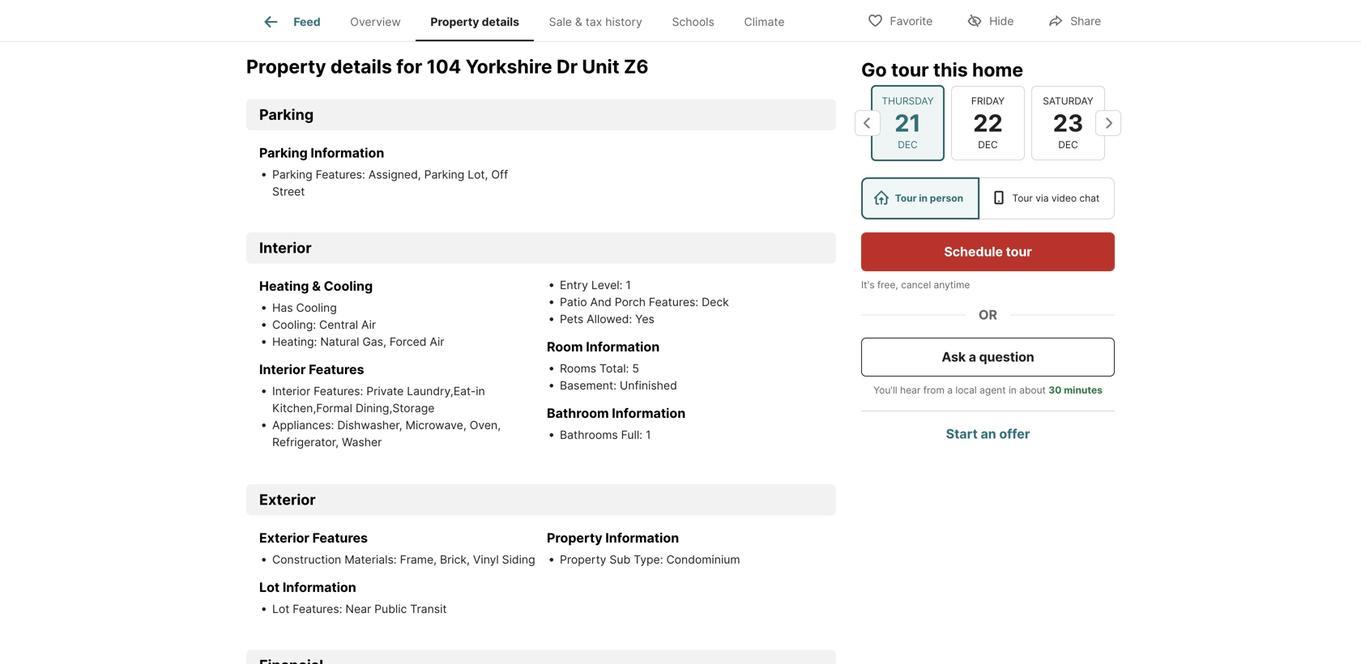Task type: locate. For each thing, give the bounding box(es) containing it.
tour right schedule
[[1006, 244, 1032, 260]]

interior features:
[[272, 385, 367, 398]]

history
[[606, 15, 642, 29]]

yes
[[635, 312, 655, 326]]

features: left near
[[293, 603, 342, 616]]

you'll hear from a local agent in about 30 minutes
[[874, 385, 1103, 396]]

interior
[[259, 239, 312, 257], [259, 362, 306, 378], [272, 385, 311, 398]]

schools
[[672, 15, 715, 29]]

sub
[[610, 553, 631, 567]]

parking for parking information
[[259, 145, 308, 161]]

features:
[[316, 168, 365, 182], [649, 295, 699, 309], [314, 385, 363, 398], [293, 603, 342, 616]]

property for property details
[[431, 15, 479, 29]]

features for interior
[[309, 362, 364, 378]]

interior for interior features:
[[272, 385, 311, 398]]

details inside the property details tab
[[482, 15, 519, 29]]

parking
[[259, 106, 314, 124], [259, 145, 308, 161], [272, 168, 313, 182], [424, 168, 465, 182]]

tour
[[895, 192, 917, 204], [1013, 192, 1033, 204]]

details for property details
[[482, 15, 519, 29]]

1 right full:
[[646, 428, 651, 442]]

information up total:
[[586, 339, 660, 355]]

1 dec from the left
[[898, 139, 918, 151]]

parking for parking
[[259, 106, 314, 124]]

1 horizontal spatial tour
[[1006, 244, 1032, 260]]

0 horizontal spatial in
[[476, 385, 485, 398]]

information down construction
[[283, 580, 356, 596]]

total:
[[600, 362, 629, 376]]

tour inside option
[[1013, 192, 1033, 204]]

sale
[[549, 15, 572, 29]]

near
[[346, 603, 371, 616]]

1 vertical spatial &
[[312, 278, 321, 294]]

& inside tab
[[575, 15, 583, 29]]

& right the 'heating'
[[312, 278, 321, 294]]

property for property information property sub type: condominium
[[547, 530, 603, 546]]

None button
[[871, 85, 945, 161], [951, 86, 1025, 160], [1032, 86, 1105, 160], [871, 85, 945, 161], [951, 86, 1025, 160], [1032, 86, 1105, 160]]

1 horizontal spatial 1
[[646, 428, 651, 442]]

0 horizontal spatial dec
[[898, 139, 918, 151]]

1 up porch
[[626, 278, 631, 292]]

ask a question button
[[861, 338, 1115, 377]]

friday 22 dec
[[972, 95, 1005, 151]]

1 vertical spatial cooling
[[296, 301, 337, 315]]

0 vertical spatial interior
[[259, 239, 312, 257]]

information for room
[[586, 339, 660, 355]]

in inside option
[[919, 192, 928, 204]]

tour
[[891, 58, 929, 81], [1006, 244, 1032, 260]]

0 vertical spatial &
[[575, 15, 583, 29]]

go tour this home
[[861, 58, 1024, 81]]

free,
[[878, 279, 899, 291]]

1 vertical spatial details
[[331, 55, 392, 78]]

rooms
[[560, 362, 597, 376]]

2 tour from the left
[[1013, 192, 1033, 204]]

interior up the 'heating'
[[259, 239, 312, 257]]

interior down heating:
[[259, 362, 306, 378]]

agent
[[980, 385, 1006, 396]]

0 vertical spatial exterior
[[259, 491, 316, 509]]

dec inside friday 22 dec
[[978, 139, 998, 151]]

gas,
[[363, 335, 386, 349]]

exterior features construction materials: frame, brick, vinyl siding
[[259, 530, 535, 567]]

tab list
[[246, 0, 813, 41]]

1 vertical spatial features
[[313, 530, 368, 546]]

in
[[919, 192, 928, 204], [476, 385, 485, 398], [1009, 385, 1017, 396]]

a right ask
[[969, 349, 976, 365]]

property
[[431, 15, 479, 29], [246, 55, 326, 78], [547, 530, 603, 546], [560, 553, 607, 567]]

deck
[[702, 295, 729, 309]]

tour inside button
[[1006, 244, 1032, 260]]

tour for go
[[891, 58, 929, 81]]

saturday 23 dec
[[1043, 95, 1094, 151]]

dec for 23
[[1059, 139, 1078, 151]]

sale & tax history tab
[[534, 2, 657, 41]]

tour for schedule
[[1006, 244, 1032, 260]]

information
[[311, 145, 384, 161], [586, 339, 660, 355], [612, 406, 686, 421], [606, 530, 679, 546], [283, 580, 356, 596]]

features for exterior
[[313, 530, 368, 546]]

tour for tour in person
[[895, 192, 917, 204]]

minutes
[[1064, 385, 1103, 396]]

0 horizontal spatial tour
[[895, 192, 917, 204]]

dec inside thursday 21 dec
[[898, 139, 918, 151]]

property inside tab
[[431, 15, 479, 29]]

information up type:
[[606, 530, 679, 546]]

exterior for exterior
[[259, 491, 316, 509]]

& left tax
[[575, 15, 583, 29]]

friday
[[972, 95, 1005, 107]]

exterior for exterior features construction materials: frame, brick, vinyl siding
[[259, 530, 310, 546]]

exterior up construction
[[259, 530, 310, 546]]

private
[[367, 385, 404, 398]]

allowed:
[[587, 312, 632, 326]]

exterior down refrigerator,
[[259, 491, 316, 509]]

1 horizontal spatial &
[[575, 15, 583, 29]]

forced
[[390, 335, 427, 349]]

a right from
[[948, 385, 953, 396]]

1 horizontal spatial tour
[[1013, 192, 1033, 204]]

& for sale
[[575, 15, 583, 29]]

information up full:
[[612, 406, 686, 421]]

details for property details for 104 yorkshire dr unit z6
[[331, 55, 392, 78]]

features inside exterior features construction materials: frame, brick, vinyl siding
[[313, 530, 368, 546]]

2 dec from the left
[[978, 139, 998, 151]]

in up oven,
[[476, 385, 485, 398]]

& inside heating & cooling has cooling cooling: central air heating: natural gas, forced air
[[312, 278, 321, 294]]

basement:
[[560, 379, 617, 393]]

information inside bathroom information bathrooms full: 1
[[612, 406, 686, 421]]

0 horizontal spatial details
[[331, 55, 392, 78]]

heating & cooling has cooling cooling: central air heating: natural gas, forced air
[[259, 278, 445, 349]]

oven,
[[470, 419, 501, 432]]

0 vertical spatial 1
[[626, 278, 631, 292]]

schedule tour
[[944, 244, 1032, 260]]

a inside button
[[969, 349, 976, 365]]

in inside private laundry,eat-in kitchen,formal dining,storage
[[476, 385, 485, 398]]

5
[[632, 362, 639, 376]]

offer
[[1000, 426, 1030, 442]]

tour up thursday
[[891, 58, 929, 81]]

1 vertical spatial interior
[[259, 362, 306, 378]]

exterior
[[259, 491, 316, 509], [259, 530, 310, 546]]

1 vertical spatial a
[[948, 385, 953, 396]]

saturday
[[1043, 95, 1094, 107]]

unit
[[582, 55, 620, 78]]

bathrooms
[[560, 428, 618, 442]]

0 vertical spatial a
[[969, 349, 976, 365]]

lot
[[259, 580, 280, 596], [272, 603, 290, 616]]

0 vertical spatial features
[[309, 362, 364, 378]]

& for heating
[[312, 278, 321, 294]]

1 horizontal spatial air
[[430, 335, 445, 349]]

air
[[361, 318, 376, 332], [430, 335, 445, 349]]

features up materials:
[[313, 530, 368, 546]]

parking information
[[259, 145, 384, 161]]

list box
[[861, 177, 1115, 220]]

1 horizontal spatial in
[[919, 192, 928, 204]]

2 horizontal spatial dec
[[1059, 139, 1078, 151]]

details up yorkshire
[[482, 15, 519, 29]]

information up 'parking features:'
[[311, 145, 384, 161]]

0 vertical spatial tour
[[891, 58, 929, 81]]

tour left "via"
[[1013, 192, 1033, 204]]

&
[[575, 15, 583, 29], [312, 278, 321, 294]]

interior up kitchen,formal
[[272, 385, 311, 398]]

interior for interior features
[[259, 362, 306, 378]]

dec down 21
[[898, 139, 918, 151]]

1 vertical spatial 1
[[646, 428, 651, 442]]

features: up 'yes' at the left top of page
[[649, 295, 699, 309]]

1 horizontal spatial a
[[969, 349, 976, 365]]

go
[[861, 58, 887, 81]]

0 horizontal spatial &
[[312, 278, 321, 294]]

1 exterior from the top
[[259, 491, 316, 509]]

1 tour from the left
[[895, 192, 917, 204]]

details down "overview" tab
[[331, 55, 392, 78]]

heating:
[[272, 335, 317, 349]]

dec down the 23
[[1059, 139, 1078, 151]]

0 horizontal spatial tour
[[891, 58, 929, 81]]

property details tab
[[416, 2, 534, 41]]

exterior inside exterior features construction materials: frame, brick, vinyl siding
[[259, 530, 310, 546]]

0 vertical spatial air
[[361, 318, 376, 332]]

washer
[[342, 436, 382, 449]]

0 vertical spatial cooling
[[324, 278, 373, 294]]

previous image
[[855, 110, 881, 136]]

kitchen,formal
[[272, 402, 352, 415]]

transit
[[410, 603, 447, 616]]

in left person on the top right
[[919, 192, 928, 204]]

off
[[491, 168, 508, 182]]

chat
[[1080, 192, 1100, 204]]

2 vertical spatial interior
[[272, 385, 311, 398]]

entry level: 1 patio and porch features: deck pets allowed: yes
[[560, 278, 729, 326]]

details
[[482, 15, 519, 29], [331, 55, 392, 78]]

porch
[[615, 295, 646, 309]]

features
[[309, 362, 364, 378], [313, 530, 368, 546]]

1 horizontal spatial dec
[[978, 139, 998, 151]]

in right agent
[[1009, 385, 1017, 396]]

air up gas,
[[361, 318, 376, 332]]

tour left person on the top right
[[895, 192, 917, 204]]

tab list containing feed
[[246, 0, 813, 41]]

1 vertical spatial tour
[[1006, 244, 1032, 260]]

air right forced
[[430, 335, 445, 349]]

z6
[[624, 55, 649, 78]]

refrigerator,
[[272, 436, 339, 449]]

information inside "lot information lot features: near public transit"
[[283, 580, 356, 596]]

3 dec from the left
[[1059, 139, 1078, 151]]

2 exterior from the top
[[259, 530, 310, 546]]

1 vertical spatial exterior
[[259, 530, 310, 546]]

dec inside saturday 23 dec
[[1059, 139, 1078, 151]]

information inside room information rooms total: 5 basement: unfinished
[[586, 339, 660, 355]]

information for parking
[[311, 145, 384, 161]]

schools tab
[[657, 2, 730, 41]]

an
[[981, 426, 997, 442]]

tour for tour via video chat
[[1013, 192, 1033, 204]]

30
[[1049, 385, 1062, 396]]

from
[[924, 385, 945, 396]]

tour via video chat
[[1013, 192, 1100, 204]]

tour inside option
[[895, 192, 917, 204]]

climate tab
[[730, 2, 800, 41]]

1 horizontal spatial details
[[482, 15, 519, 29]]

parking inside assigned, parking lot, off street
[[424, 168, 465, 182]]

0 vertical spatial details
[[482, 15, 519, 29]]

information inside property information property sub type: condominium
[[606, 530, 679, 546]]

features up interior features:
[[309, 362, 364, 378]]

0 horizontal spatial 1
[[626, 278, 631, 292]]

schedule tour button
[[861, 233, 1115, 271]]

heating
[[259, 278, 309, 294]]

dec down 22
[[978, 139, 998, 151]]

dining,storage
[[356, 402, 435, 415]]

materials:
[[345, 553, 397, 567]]

tour via video chat option
[[980, 177, 1115, 220]]



Task type: describe. For each thing, give the bounding box(es) containing it.
feed link
[[261, 12, 321, 32]]

siding
[[502, 553, 535, 567]]

private laundry,eat-in kitchen,formal dining,storage
[[272, 385, 485, 415]]

and
[[590, 295, 612, 309]]

natural
[[320, 335, 359, 349]]

level:
[[591, 278, 623, 292]]

local
[[956, 385, 977, 396]]

via
[[1036, 192, 1049, 204]]

features: up kitchen,formal
[[314, 385, 363, 398]]

assigned,
[[369, 168, 421, 182]]

start an offer
[[946, 426, 1030, 442]]

central
[[319, 318, 358, 332]]

has
[[272, 301, 293, 315]]

information for lot
[[283, 580, 356, 596]]

frame,
[[400, 553, 437, 567]]

hide
[[990, 14, 1014, 28]]

property details
[[431, 15, 519, 29]]

0 horizontal spatial air
[[361, 318, 376, 332]]

it's
[[861, 279, 875, 291]]

bathroom information bathrooms full: 1
[[547, 406, 686, 442]]

pets
[[560, 312, 584, 326]]

question
[[979, 349, 1035, 365]]

appliances:
[[272, 419, 337, 432]]

anytime
[[934, 279, 970, 291]]

23
[[1053, 109, 1084, 137]]

interior for interior
[[259, 239, 312, 257]]

0 vertical spatial lot
[[259, 580, 280, 596]]

parking for parking features:
[[272, 168, 313, 182]]

laundry,eat-
[[407, 385, 476, 398]]

room
[[547, 339, 583, 355]]

yorkshire
[[466, 55, 552, 78]]

entry
[[560, 278, 588, 292]]

street
[[272, 185, 305, 199]]

lot information lot features: near public transit
[[259, 580, 447, 616]]

1 inside 'entry level: 1 patio and porch features: deck pets allowed: yes'
[[626, 278, 631, 292]]

tour in person
[[895, 192, 964, 204]]

brick,
[[440, 553, 470, 567]]

hear
[[900, 385, 921, 396]]

1 vertical spatial air
[[430, 335, 445, 349]]

list box containing tour in person
[[861, 177, 1115, 220]]

tour in person option
[[861, 177, 980, 220]]

for
[[397, 55, 422, 78]]

lot,
[[468, 168, 488, 182]]

start
[[946, 426, 978, 442]]

assigned, parking lot, off street
[[272, 168, 508, 199]]

overview tab
[[335, 2, 416, 41]]

or
[[979, 307, 998, 323]]

person
[[930, 192, 964, 204]]

dec for 21
[[898, 139, 918, 151]]

unfinished
[[620, 379, 677, 393]]

features: inside "lot information lot features: near public transit"
[[293, 603, 342, 616]]

climate
[[744, 15, 785, 29]]

interior features
[[259, 362, 364, 378]]

dishwasher, microwave, oven, refrigerator, washer
[[272, 419, 501, 449]]

share
[[1071, 14, 1101, 28]]

full:
[[621, 428, 643, 442]]

1 vertical spatial lot
[[272, 603, 290, 616]]

ask
[[942, 349, 966, 365]]

features: inside 'entry level: 1 patio and porch features: deck pets allowed: yes'
[[649, 295, 699, 309]]

dec for 22
[[978, 139, 998, 151]]

overview
[[350, 15, 401, 29]]

condominium
[[667, 553, 740, 567]]

home
[[972, 58, 1024, 81]]

construction
[[272, 553, 341, 567]]

tax
[[586, 15, 602, 29]]

room information rooms total: 5 basement: unfinished
[[547, 339, 677, 393]]

schedule
[[944, 244, 1003, 260]]

favorite button
[[854, 4, 947, 37]]

21
[[895, 109, 921, 137]]

start an offer link
[[946, 426, 1030, 442]]

patio
[[560, 295, 587, 309]]

ask a question
[[942, 349, 1035, 365]]

0 horizontal spatial a
[[948, 385, 953, 396]]

about
[[1020, 385, 1046, 396]]

dr
[[557, 55, 578, 78]]

information for property
[[606, 530, 679, 546]]

1 inside bathroom information bathrooms full: 1
[[646, 428, 651, 442]]

thursday
[[882, 95, 934, 107]]

type:
[[634, 553, 663, 567]]

property for property details for 104 yorkshire dr unit z6
[[246, 55, 326, 78]]

104
[[427, 55, 461, 78]]

microwave,
[[406, 419, 467, 432]]

information for bathroom
[[612, 406, 686, 421]]

bathroom
[[547, 406, 609, 421]]

vinyl
[[473, 553, 499, 567]]

this
[[934, 58, 968, 81]]

video
[[1052, 192, 1077, 204]]

favorite
[[890, 14, 933, 28]]

2 horizontal spatial in
[[1009, 385, 1017, 396]]

22
[[974, 109, 1003, 137]]

features: down parking information
[[316, 168, 365, 182]]

next image
[[1096, 110, 1122, 136]]

cooling:
[[272, 318, 316, 332]]



Task type: vqa. For each thing, say whether or not it's contained in the screenshot.
Dec associated with 22
yes



